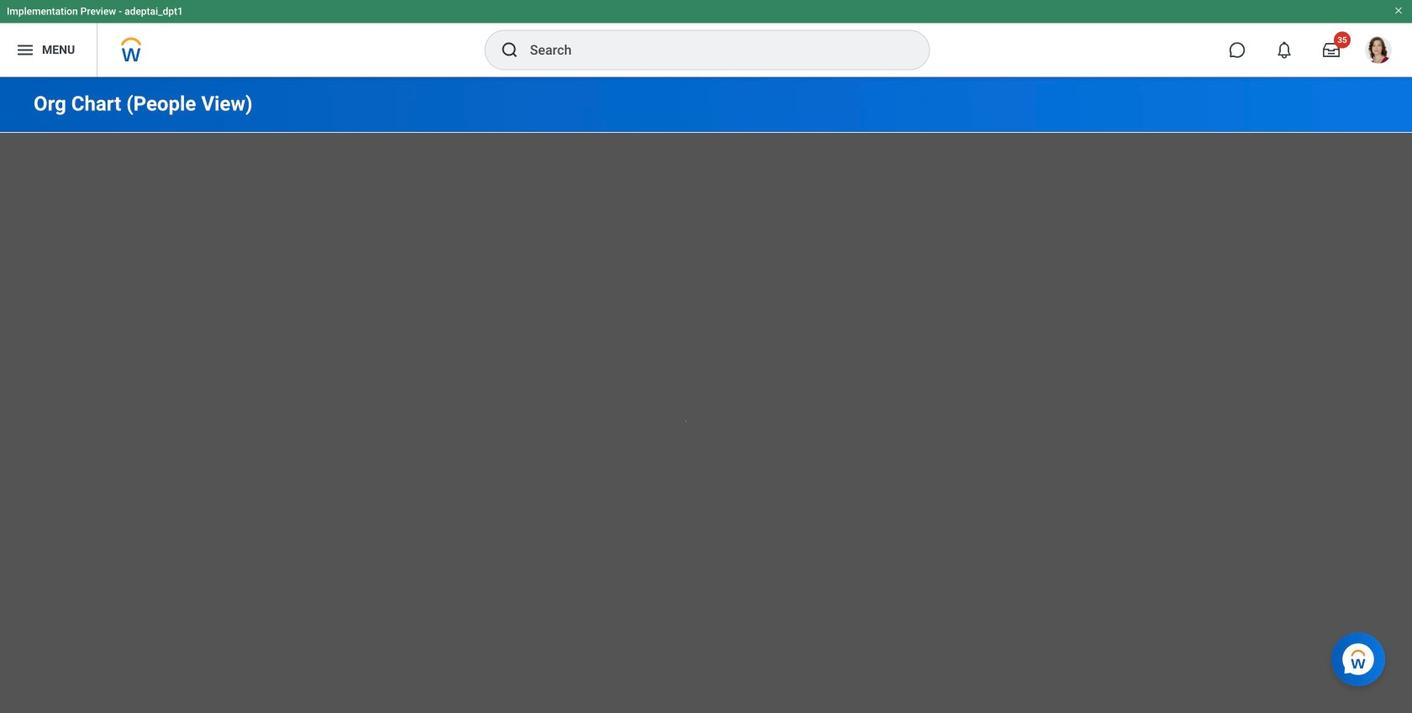 Task type: locate. For each thing, give the bounding box(es) containing it.
search image
[[500, 40, 520, 60]]

Search Workday  search field
[[530, 32, 895, 69]]

banner
[[0, 0, 1413, 77]]

close environment banner image
[[1394, 5, 1404, 16]]

main content
[[0, 77, 1413, 713]]



Task type: vqa. For each thing, say whether or not it's contained in the screenshot.
Profile Logan McNeil icon
yes



Task type: describe. For each thing, give the bounding box(es) containing it.
inbox large image
[[1324, 42, 1340, 58]]

justify image
[[15, 40, 35, 60]]

notifications large image
[[1277, 42, 1293, 58]]

profile logan mcneil image
[[1366, 37, 1393, 67]]



